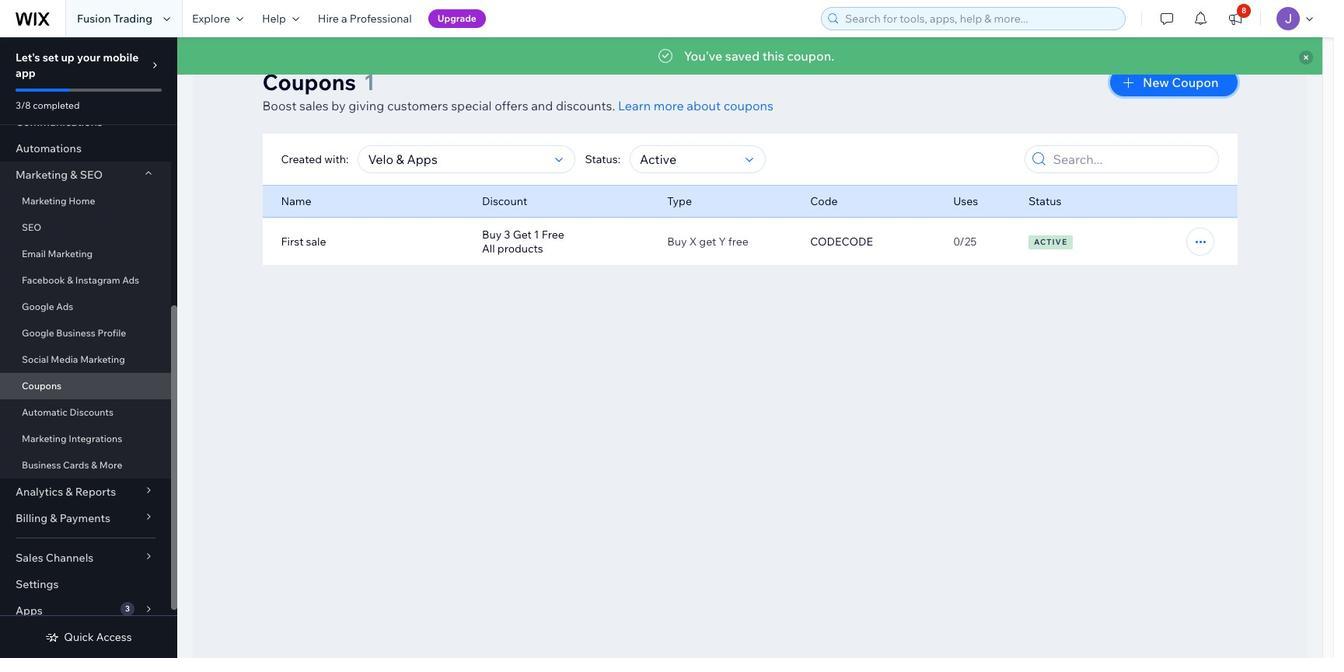 Task type: locate. For each thing, give the bounding box(es) containing it.
0 vertical spatial 3
[[504, 228, 510, 242]]

email marketing link
[[0, 241, 171, 267]]

Search... field
[[1049, 146, 1213, 173]]

& for reports
[[66, 485, 73, 499]]

settings link
[[0, 572, 171, 598]]

1 vertical spatial seo
[[22, 222, 41, 233]]

seo up marketing home link
[[80, 168, 103, 182]]

coupons inside coupons 1 boost sales by giving customers special offers and discounts. learn more about coupons
[[262, 68, 356, 96]]

communications button
[[0, 109, 171, 135]]

marketing for integrations
[[22, 433, 67, 445]]

0 horizontal spatial 3
[[125, 604, 130, 614]]

apps
[[16, 604, 43, 618]]

marketing down automatic
[[22, 433, 67, 445]]

uses
[[953, 194, 978, 208]]

fusion trading
[[77, 12, 152, 26]]

set
[[43, 51, 59, 65]]

buy left get
[[482, 228, 502, 242]]

None field
[[363, 146, 551, 173], [635, 146, 741, 173], [363, 146, 551, 173], [635, 146, 741, 173]]

0 vertical spatial seo
[[80, 168, 103, 182]]

discount
[[482, 194, 527, 208]]

0 horizontal spatial 1
[[364, 68, 375, 96]]

free
[[542, 228, 564, 242]]

&
[[70, 168, 77, 182], [67, 274, 73, 286], [91, 460, 97, 471], [66, 485, 73, 499], [50, 512, 57, 526]]

1 inside coupons 1 boost sales by giving customers special offers and discounts. learn more about coupons
[[364, 68, 375, 96]]

1 inside buy 3 get 1 free all products
[[534, 228, 539, 242]]

buy inside buy 3 get 1 free all products
[[482, 228, 502, 242]]

marketing up facebook & instagram ads
[[48, 248, 93, 260]]

coupons 1 boost sales by giving customers special offers and discounts. learn more about coupons
[[262, 68, 774, 114]]

ads right instagram
[[122, 274, 139, 286]]

1 horizontal spatial buy
[[667, 235, 687, 249]]

automatic
[[22, 407, 68, 418]]

google ads
[[22, 301, 73, 313]]

fusion
[[77, 12, 111, 26]]

3 inside buy 3 get 1 free all products
[[504, 228, 510, 242]]

marketing inside marketing & seo "popup button"
[[16, 168, 68, 182]]

help button
[[253, 0, 309, 37]]

0 horizontal spatial ads
[[56, 301, 73, 313]]

3
[[504, 228, 510, 242], [125, 604, 130, 614]]

marketing inside social media marketing "link"
[[80, 354, 125, 365]]

0 vertical spatial 1
[[364, 68, 375, 96]]

2 google from the top
[[22, 327, 54, 339]]

products
[[498, 242, 543, 256]]

business
[[56, 327, 95, 339], [22, 460, 61, 471]]

google down facebook
[[22, 301, 54, 313]]

3 left get
[[504, 228, 510, 242]]

more
[[99, 460, 122, 471]]

ads up google business profile
[[56, 301, 73, 313]]

your
[[77, 51, 101, 65]]

new coupon
[[1143, 75, 1219, 90]]

0 horizontal spatial seo
[[22, 222, 41, 233]]

discounts
[[70, 407, 114, 418]]

1 horizontal spatial 3
[[504, 228, 510, 242]]

google for google business profile
[[22, 327, 54, 339]]

coupon
[[1172, 75, 1219, 90]]

sales channels button
[[0, 545, 171, 572]]

sidebar element
[[0, 0, 177, 659]]

coupons up automatic
[[22, 380, 61, 392]]

buy left the x
[[667, 235, 687, 249]]

0 vertical spatial ads
[[122, 274, 139, 286]]

seo up "email"
[[22, 222, 41, 233]]

& inside "popup button"
[[70, 168, 77, 182]]

0 vertical spatial business
[[56, 327, 95, 339]]

instagram
[[75, 274, 120, 286]]

marketing down profile
[[80, 354, 125, 365]]

1 vertical spatial ads
[[56, 301, 73, 313]]

marketing for home
[[22, 195, 67, 207]]

marketing inside marketing integrations link
[[22, 433, 67, 445]]

google business profile
[[22, 327, 126, 339]]

1 up giving
[[364, 68, 375, 96]]

marketing down marketing & seo
[[22, 195, 67, 207]]

google inside google ads link
[[22, 301, 54, 313]]

0 vertical spatial coupons
[[262, 68, 356, 96]]

google inside google business profile link
[[22, 327, 54, 339]]

you've saved this coupon.
[[684, 48, 835, 64]]

0 vertical spatial google
[[22, 301, 54, 313]]

created with:
[[281, 152, 349, 166]]

customers
[[387, 98, 448, 114]]

ads
[[122, 274, 139, 286], [56, 301, 73, 313]]

marketing inside marketing home link
[[22, 195, 67, 207]]

business up 'analytics'
[[22, 460, 61, 471]]

marketing integrations link
[[0, 426, 171, 453]]

and
[[531, 98, 553, 114]]

coupons inside sidebar element
[[22, 380, 61, 392]]

buy for buy x get y free
[[667, 235, 687, 249]]

marketing & seo button
[[0, 162, 171, 188]]

new
[[1143, 75, 1169, 90]]

upgrade
[[437, 12, 477, 24]]

business cards & more
[[22, 460, 122, 471]]

& left more at the left
[[91, 460, 97, 471]]

0 horizontal spatial coupons
[[22, 380, 61, 392]]

& right billing at left bottom
[[50, 512, 57, 526]]

google for google ads
[[22, 301, 54, 313]]

1 vertical spatial 1
[[534, 228, 539, 242]]

automations link
[[0, 135, 171, 162]]

1 google from the top
[[22, 301, 54, 313]]

1 horizontal spatial coupons
[[262, 68, 356, 96]]

& right facebook
[[67, 274, 73, 286]]

app
[[16, 66, 36, 80]]

1
[[364, 68, 375, 96], [534, 228, 539, 242]]

by
[[331, 98, 346, 114]]

channels
[[46, 551, 94, 565]]

learn
[[618, 98, 651, 114]]

coupons
[[724, 98, 774, 114]]

boost
[[262, 98, 297, 114]]

coupons link
[[0, 373, 171, 400]]

cards
[[63, 460, 89, 471]]

1 vertical spatial google
[[22, 327, 54, 339]]

sales
[[16, 551, 43, 565]]

access
[[96, 631, 132, 645]]

profile
[[98, 327, 126, 339]]

coupon.
[[787, 48, 835, 64]]

1 vertical spatial 3
[[125, 604, 130, 614]]

& for payments
[[50, 512, 57, 526]]

1 horizontal spatial ads
[[122, 274, 139, 286]]

marketing down automations
[[16, 168, 68, 182]]

1 horizontal spatial seo
[[80, 168, 103, 182]]

about
[[687, 98, 721, 114]]

3 up the access
[[125, 604, 130, 614]]

giving
[[349, 98, 384, 114]]

google business profile link
[[0, 320, 171, 347]]

google up social
[[22, 327, 54, 339]]

reports
[[75, 485, 116, 499]]

coupons
[[262, 68, 356, 96], [22, 380, 61, 392]]

quick
[[64, 631, 94, 645]]

coupons up sales
[[262, 68, 356, 96]]

y
[[719, 235, 726, 249]]

get
[[513, 228, 532, 242]]

learn more about coupons link
[[618, 98, 774, 114]]

1 right get
[[534, 228, 539, 242]]

& up home
[[70, 168, 77, 182]]

sale
[[306, 235, 326, 249]]

settings
[[16, 578, 59, 592]]

0 horizontal spatial buy
[[482, 228, 502, 242]]

1 horizontal spatial 1
[[534, 228, 539, 242]]

first sale
[[281, 235, 326, 249]]

& for instagram
[[67, 274, 73, 286]]

automations
[[16, 142, 82, 156]]

& left reports
[[66, 485, 73, 499]]

status:
[[585, 152, 621, 166]]

business up social media marketing
[[56, 327, 95, 339]]

1 vertical spatial coupons
[[22, 380, 61, 392]]

google ads link
[[0, 294, 171, 320]]

social media marketing
[[22, 354, 125, 365]]



Task type: vqa. For each thing, say whether or not it's contained in the screenshot.
E.g. Birth Date field
no



Task type: describe. For each thing, give the bounding box(es) containing it.
1 vertical spatial business
[[22, 460, 61, 471]]

help
[[262, 12, 286, 26]]

hire a professional
[[318, 12, 412, 26]]

status
[[1029, 194, 1062, 208]]

saved
[[725, 48, 760, 64]]

analytics & reports button
[[0, 479, 171, 505]]

communications
[[16, 115, 103, 129]]

active
[[1034, 237, 1068, 247]]

type
[[667, 194, 692, 208]]

offers
[[495, 98, 528, 114]]

8
[[1242, 5, 1247, 16]]

integrations
[[69, 433, 122, 445]]

coupons for coupons 1 boost sales by giving customers special offers and discounts. learn more about coupons
[[262, 68, 356, 96]]

facebook & instagram ads link
[[0, 267, 171, 294]]

codecode
[[810, 235, 873, 249]]

billing & payments button
[[0, 505, 171, 532]]

created
[[281, 152, 322, 166]]

a
[[341, 12, 347, 26]]

hire
[[318, 12, 339, 26]]

buy for buy 3 get 1 free all products
[[482, 228, 502, 242]]

free
[[728, 235, 749, 249]]

x
[[689, 235, 697, 249]]

seo link
[[0, 215, 171, 241]]

& for seo
[[70, 168, 77, 182]]

completed
[[33, 100, 80, 111]]

home
[[69, 195, 95, 207]]

name
[[281, 194, 311, 208]]

payments
[[60, 512, 110, 526]]

buy x get y free
[[667, 235, 749, 249]]

new coupon button
[[1110, 68, 1237, 96]]

automatic discounts
[[22, 407, 114, 418]]

email marketing
[[22, 248, 93, 260]]

billing
[[16, 512, 48, 526]]

let's
[[16, 51, 40, 65]]

first
[[281, 235, 304, 249]]

discounts.
[[556, 98, 615, 114]]

hire a professional link
[[309, 0, 421, 37]]

Search for tools, apps, help & more... field
[[841, 8, 1120, 30]]

special
[[451, 98, 492, 114]]

with:
[[324, 152, 349, 166]]

trading
[[113, 12, 152, 26]]

marketing inside email marketing link
[[48, 248, 93, 260]]

seo inside seo link
[[22, 222, 41, 233]]

this
[[763, 48, 784, 64]]

analytics & reports
[[16, 485, 116, 499]]

ads inside google ads link
[[56, 301, 73, 313]]

all
[[482, 242, 495, 256]]

seo inside marketing & seo "popup button"
[[80, 168, 103, 182]]

marketing integrations
[[22, 433, 122, 445]]

marketing for &
[[16, 168, 68, 182]]

quick access
[[64, 631, 132, 645]]

social media marketing link
[[0, 347, 171, 373]]

let's set up your mobile app
[[16, 51, 139, 80]]

ads inside facebook & instagram ads link
[[122, 274, 139, 286]]

3/8 completed
[[16, 100, 80, 111]]

code
[[810, 194, 838, 208]]

mobile
[[103, 51, 139, 65]]

up
[[61, 51, 75, 65]]

3/8
[[16, 100, 31, 111]]

get
[[699, 235, 716, 249]]

automatic discounts link
[[0, 400, 171, 426]]

3 inside sidebar element
[[125, 604, 130, 614]]

business cards & more link
[[0, 453, 171, 479]]

media
[[51, 354, 78, 365]]

coupons for coupons
[[22, 380, 61, 392]]

email
[[22, 248, 46, 260]]

social
[[22, 354, 49, 365]]

more
[[654, 98, 684, 114]]

you've
[[684, 48, 723, 64]]

8 button
[[1218, 0, 1253, 37]]

you've saved this coupon. alert
[[177, 37, 1323, 75]]

sales
[[299, 98, 329, 114]]

analytics
[[16, 485, 63, 499]]

explore
[[192, 12, 230, 26]]

marketing home
[[22, 195, 95, 207]]

sales channels
[[16, 551, 94, 565]]

professional
[[350, 12, 412, 26]]



